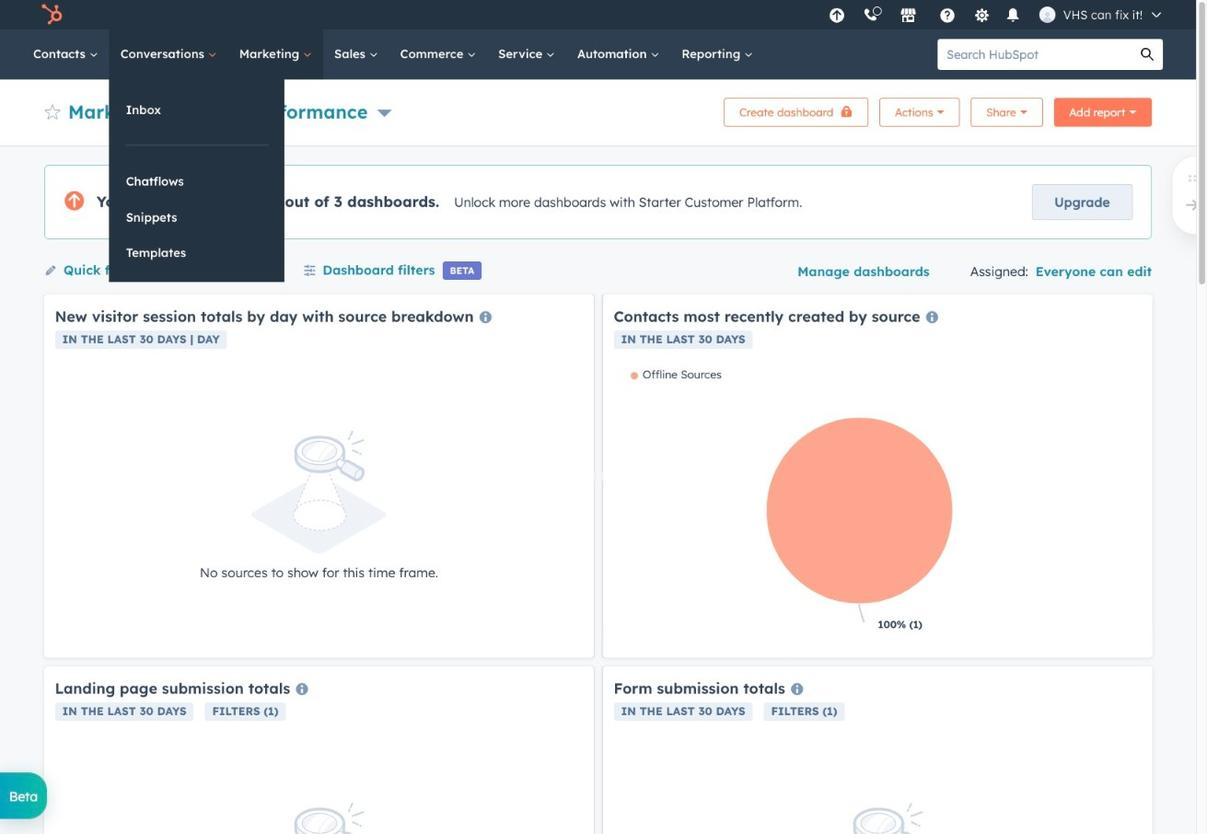 Task type: vqa. For each thing, say whether or not it's contained in the screenshot.
User Guides Element on the top left
no



Task type: describe. For each thing, give the bounding box(es) containing it.
landing page submission totals element
[[44, 667, 594, 834]]

marketplaces image
[[901, 8, 917, 25]]

conversations menu
[[109, 79, 284, 282]]

Search HubSpot search field
[[938, 39, 1132, 70]]

toggle series visibility region
[[631, 367, 722, 381]]



Task type: locate. For each thing, give the bounding box(es) containing it.
menu
[[819, 0, 1174, 29]]

contacts most recently created by source element
[[603, 295, 1153, 658]]

new visitor session totals by day with source breakdown element
[[44, 295, 594, 658]]

interactive chart image
[[614, 367, 1142, 647]]

form submission totals element
[[603, 667, 1153, 834]]

jacob simon image
[[1040, 6, 1056, 23]]

banner
[[44, 92, 1152, 127]]



